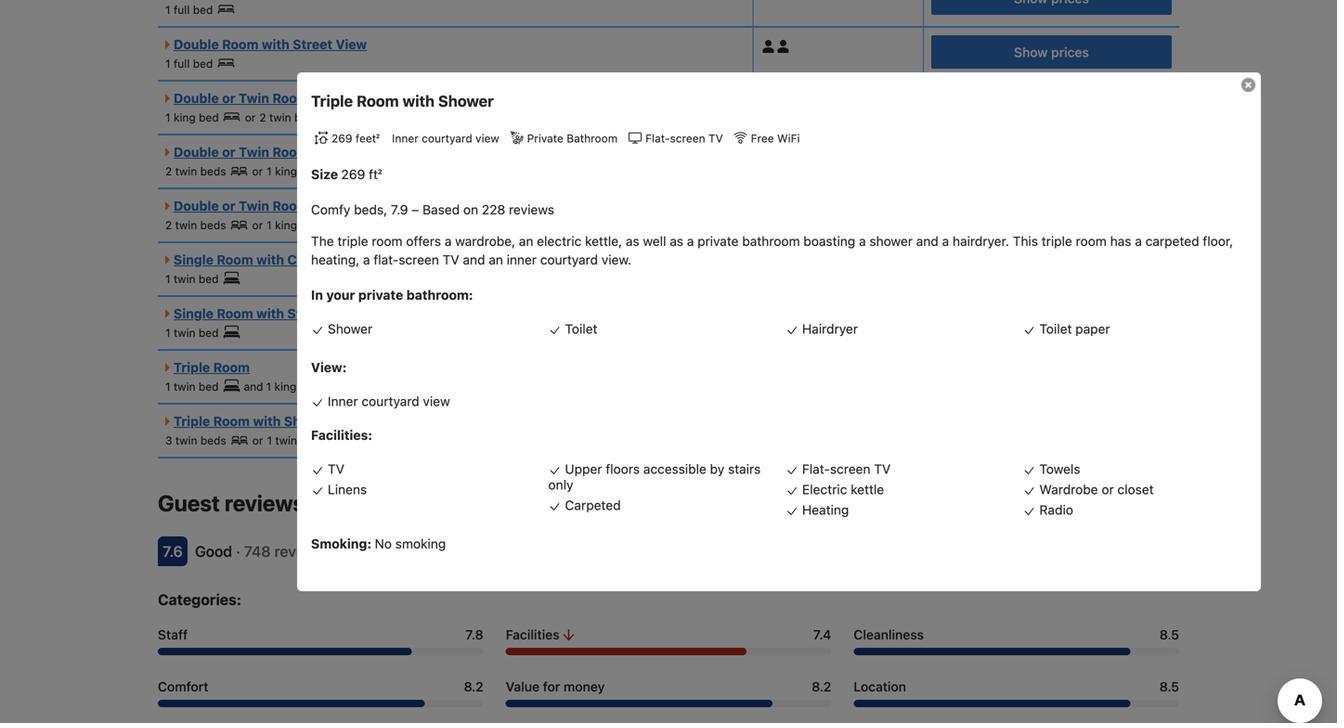 Task type: locate. For each thing, give the bounding box(es) containing it.
0 vertical spatial full
[[174, 3, 190, 16]]

0 horizontal spatial screen
[[399, 252, 439, 268]]

room left the comfy
[[273, 198, 309, 214]]

0 vertical spatial 1 full bed
[[165, 3, 213, 16]]

1 vertical spatial courtyard
[[287, 252, 352, 267]]

0 vertical spatial twin
[[239, 91, 269, 106]]

single room with street view link
[[165, 306, 362, 321]]

view:
[[311, 360, 347, 375]]

or right see
[[1102, 482, 1114, 498]]

1 horizontal spatial 8.2
[[812, 679, 832, 695]]

0 horizontal spatial triple
[[338, 234, 368, 249]]

courtyard up and 1 king bed at bottom
[[362, 394, 420, 409]]

0 vertical spatial flat-
[[646, 132, 670, 145]]

0 vertical spatial courtyard
[[343, 91, 408, 106]]

inner courtyard view
[[392, 132, 499, 145], [328, 394, 450, 409]]

king
[[174, 111, 196, 124], [275, 165, 297, 178], [275, 219, 297, 232], [274, 380, 297, 393], [376, 434, 398, 447]]

floors
[[606, 462, 640, 477]]

1 vertical spatial 8.5
[[1160, 679, 1180, 695]]

a
[[445, 234, 452, 249], [687, 234, 694, 249], [859, 234, 866, 249], [942, 234, 949, 249], [1135, 234, 1142, 249], [363, 252, 370, 268]]

2 twin beds for double or twin room with street view
[[165, 219, 226, 232]]

​ for facilities:
[[376, 428, 376, 443]]

an
[[519, 234, 534, 249], [489, 252, 503, 268]]

courtyard down electric
[[540, 252, 598, 268]]

0 horizontal spatial toilet
[[565, 322, 598, 337]]

1 horizontal spatial triple
[[1042, 234, 1073, 249]]

bed right the facilities: ​
[[401, 434, 421, 447]]

0 vertical spatial view
[[476, 132, 499, 145]]

1 vertical spatial single
[[174, 306, 214, 321]]

screen inside the triple room offers a wardrobe, an electric kettle, as well as a private bathroom boasting a shower and a hairdryer. this triple room has a carpeted floor, heating, a flat-screen tv and an inner courtyard view.
[[399, 252, 439, 268]]

full down double room with street view link
[[174, 57, 190, 70]]

beds up single room with courtyard view link
[[200, 219, 226, 232]]

no
[[375, 537, 392, 552]]

street for single room with street view
[[287, 306, 327, 321]]

0 horizontal spatial flat-screen tv
[[646, 132, 723, 145]]

private left bathroom
[[698, 234, 739, 249]]

0 horizontal spatial view
[[423, 394, 450, 409]]

a right offers
[[445, 234, 452, 249]]

location 8.5 meter
[[854, 700, 1180, 708]]

full
[[174, 3, 190, 16], [174, 57, 190, 70]]

street
[[293, 37, 333, 52], [343, 198, 383, 214], [287, 306, 327, 321]]

offers
[[406, 234, 441, 249]]

1 vertical spatial ​
[[375, 537, 375, 552]]

flat- up electric
[[803, 462, 830, 477]]

8.2 for comfort
[[464, 679, 484, 695]]

toilet
[[565, 322, 598, 337], [1040, 322, 1072, 337]]

courtyard
[[422, 132, 472, 145], [540, 252, 598, 268], [362, 394, 420, 409]]

2
[[259, 111, 266, 124], [165, 165, 172, 178], [165, 219, 172, 232]]

1 horizontal spatial screen
[[670, 132, 706, 145]]

flat- for free
[[646, 132, 670, 145]]

electric
[[537, 234, 582, 249]]

wardrobe,
[[455, 234, 516, 249]]

linens
[[328, 482, 367, 498]]

room up flat-
[[372, 234, 403, 249]]

screen for carpeted
[[830, 462, 871, 477]]

1 vertical spatial flat-screen tv
[[803, 462, 891, 477]]

1 horizontal spatial inner
[[392, 132, 419, 145]]

2 single from the top
[[174, 306, 214, 321]]

flat-screen tv up electric kettle
[[803, 462, 891, 477]]

this
[[1013, 234, 1038, 249]]

1 full from the top
[[174, 3, 190, 16]]

courtyard inside the triple room offers a wardrobe, an electric kettle, as well as a private bathroom boasting a shower and a hairdryer. this triple room has a carpeted floor, heating, a flat-screen tv and an inner courtyard view.
[[540, 252, 598, 268]]

smoking: ​ no smoking
[[311, 537, 446, 552]]

as left the well
[[626, 234, 640, 249]]

2 vertical spatial street
[[287, 306, 327, 321]]

paper
[[1076, 322, 1111, 337]]

full up double room with street view link
[[174, 3, 190, 16]]

1 vertical spatial triple
[[174, 360, 210, 375]]

1 vertical spatial 2 twin beds
[[165, 165, 226, 178]]

0 horizontal spatial an
[[489, 252, 503, 268]]

value for money
[[506, 679, 605, 695]]

triple room
[[174, 360, 250, 375]]

tv up the bathroom:
[[443, 252, 459, 268]]

view for single room with street view
[[330, 306, 362, 321]]

inner right 'feet²'
[[392, 132, 419, 145]]

1 horizontal spatial ​
[[376, 428, 376, 443]]

read all reviews
[[335, 545, 431, 560]]

8.2
[[464, 679, 484, 695], [812, 679, 832, 695]]

single up single room with street view link
[[174, 252, 214, 267]]

1 double from the top
[[174, 37, 219, 52]]

view
[[336, 37, 367, 52], [411, 91, 443, 106], [386, 198, 417, 214], [356, 252, 387, 267], [330, 306, 362, 321]]

room up single room with street view link
[[217, 252, 253, 267]]

2 vertical spatial triple
[[174, 414, 210, 429]]

single for single room with courtyard view
[[174, 252, 214, 267]]

1 vertical spatial inner
[[328, 394, 358, 409]]

0 horizontal spatial flat-
[[646, 132, 670, 145]]

1 horizontal spatial flat-screen tv
[[803, 462, 891, 477]]

inner courtyard view up and 1 king bed at bottom
[[328, 394, 450, 409]]

read
[[335, 545, 365, 560]]

0 vertical spatial an
[[519, 234, 534, 249]]

flat- right bathroom
[[646, 132, 670, 145]]

1 horizontal spatial flat-
[[803, 462, 830, 477]]

2 as from the left
[[670, 234, 684, 249]]

1 vertical spatial twin
[[239, 144, 269, 160]]

0 vertical spatial screen
[[670, 132, 706, 145]]

2 adults element
[[761, 143, 791, 162]]

0 vertical spatial single
[[174, 252, 214, 267]]

reviews right 228
[[509, 202, 554, 218]]

a left flat-
[[363, 252, 370, 268]]

0 horizontal spatial ​
[[375, 537, 375, 552]]

kettle,
[[585, 234, 622, 249]]

2 vertical spatial 2
[[165, 219, 172, 232]]

comfort
[[158, 679, 209, 695]]

by
[[710, 462, 725, 477]]

triple room with shower up 'feet²'
[[311, 92, 494, 110]]

3 double from the top
[[174, 144, 219, 160]]

toilet left paper
[[1040, 322, 1072, 337]]

an down wardrobe,
[[489, 252, 503, 268]]

2 8.2 from the left
[[812, 679, 832, 695]]

triple up "heating," on the left top of page
[[338, 234, 368, 249]]

0 horizontal spatial 8.2
[[464, 679, 484, 695]]

beds
[[294, 111, 320, 124], [200, 165, 226, 178], [200, 219, 226, 232], [201, 434, 226, 447]]

1 horizontal spatial view
[[476, 132, 499, 145]]

with
[[262, 37, 290, 52], [312, 91, 340, 106], [403, 92, 435, 110], [312, 144, 340, 160], [312, 198, 340, 214], [256, 252, 284, 267], [256, 306, 284, 321], [253, 414, 281, 429]]

reviews right all
[[385, 545, 431, 560]]

1 full bed up double room with street view link
[[165, 3, 213, 16]]

size 269 ft²
[[311, 167, 382, 182]]

2 horizontal spatial courtyard
[[540, 252, 598, 268]]

screen left "free"
[[670, 132, 706, 145]]

0 vertical spatial inner
[[392, 132, 419, 145]]

courtyard up 'feet²'
[[343, 91, 408, 106]]

1 twin bed up single room with street view link
[[165, 273, 219, 286]]

1 twin bed
[[165, 273, 219, 286], [165, 326, 219, 339], [165, 380, 219, 393], [267, 434, 320, 447]]

1 horizontal spatial toilet
[[1040, 322, 1072, 337]]

1 vertical spatial 1 full bed
[[165, 57, 213, 70]]

tv up linens
[[328, 462, 345, 477]]

1 8.2 from the left
[[464, 679, 484, 695]]

1 full bed down double room with street view link
[[165, 57, 213, 70]]

single for single room with street view
[[174, 306, 214, 321]]

in
[[311, 288, 323, 303]]

and
[[917, 234, 939, 249], [463, 252, 485, 268], [244, 380, 263, 393], [346, 434, 365, 447]]

bed up double room with street view link
[[193, 3, 213, 16]]

0 vertical spatial 269
[[332, 132, 353, 145]]

beds for double or twin room with shower
[[200, 165, 226, 178]]

0 vertical spatial private
[[698, 234, 739, 249]]

wifi
[[777, 132, 800, 145]]

twin for double or twin room with courtyard view
[[239, 91, 269, 106]]

towels
[[1040, 462, 1081, 477]]

1 vertical spatial courtyard
[[540, 252, 598, 268]]

inner up the facilities: ​
[[328, 394, 358, 409]]

twin for double or twin room with shower
[[239, 144, 269, 160]]

2 twin beds up single room with courtyard view link
[[165, 219, 226, 232]]

twin down double room with street view link
[[239, 91, 269, 106]]

0 vertical spatial courtyard
[[422, 132, 472, 145]]

748
[[244, 543, 271, 561]]

boasting
[[804, 234, 856, 249]]

street down in
[[287, 306, 327, 321]]

1 vertical spatial private
[[358, 288, 403, 303]]

3
[[165, 434, 172, 447]]

0 vertical spatial street
[[293, 37, 333, 52]]

heating,
[[311, 252, 360, 268]]

reviews
[[509, 202, 554, 218], [225, 490, 305, 516], [275, 543, 327, 561], [385, 545, 431, 560]]

7.6
[[163, 543, 183, 561]]

1 8.5 from the top
[[1160, 627, 1180, 643]]

0 horizontal spatial private
[[358, 288, 403, 303]]

room left has
[[1076, 234, 1107, 249]]

toilet for toilet
[[565, 322, 598, 337]]

courtyard up based
[[422, 132, 472, 145]]

0 horizontal spatial as
[[626, 234, 640, 249]]

2 for double or twin room with shower
[[165, 165, 172, 178]]

1 vertical spatial 2
[[165, 165, 172, 178]]

269 left 'feet²'
[[332, 132, 353, 145]]

twin up double or twin room with street view link
[[239, 144, 269, 160]]

triple room with shower up 3 twin beds
[[174, 414, 332, 429]]

0 vertical spatial ​
[[376, 428, 376, 443]]

accessible
[[644, 462, 707, 477]]

free wifi
[[751, 132, 800, 145]]

8.2 left value
[[464, 679, 484, 695]]

2 vertical spatial courtyard
[[362, 394, 420, 409]]

courtyard
[[343, 91, 408, 106], [287, 252, 352, 267]]

or
[[222, 91, 236, 106], [245, 111, 256, 124], [222, 144, 236, 160], [252, 165, 263, 178], [222, 198, 236, 214], [252, 219, 263, 232], [252, 434, 263, 447], [1102, 482, 1114, 498]]

screen up electric kettle
[[830, 462, 871, 477]]

4 double from the top
[[174, 198, 219, 214]]

beds down double or twin room with courtyard view
[[294, 111, 320, 124]]

view for single room with courtyard view
[[356, 252, 387, 267]]

private down flat-
[[358, 288, 403, 303]]

street up double or twin room with courtyard view
[[293, 37, 333, 52]]

a right the well
[[687, 234, 694, 249]]

room
[[222, 37, 259, 52], [273, 91, 309, 106], [357, 92, 399, 110], [273, 144, 309, 160], [273, 198, 309, 214], [217, 252, 253, 267], [217, 306, 253, 321], [213, 360, 250, 375], [213, 414, 250, 429]]

2 horizontal spatial screen
[[830, 462, 871, 477]]

beds for double or twin room with street view
[[200, 219, 226, 232]]

facilities:
[[311, 428, 372, 443]]

1 vertical spatial flat-
[[803, 462, 830, 477]]

flat- for electric
[[803, 462, 830, 477]]

the
[[311, 234, 334, 249]]

0 vertical spatial flat-screen tv
[[646, 132, 723, 145]]

as right the well
[[670, 234, 684, 249]]

triple right this on the top of page
[[1042, 234, 1073, 249]]

1 horizontal spatial private
[[698, 234, 739, 249]]

or down double or twin room with street view link
[[252, 219, 263, 232]]

inner courtyard view up based
[[392, 132, 499, 145]]

1 triple from the left
[[338, 234, 368, 249]]

or up single room with courtyard view link
[[222, 198, 236, 214]]

toilet down electric
[[565, 322, 598, 337]]

1 horizontal spatial as
[[670, 234, 684, 249]]

8.5 for cleanliness
[[1160, 627, 1180, 643]]

room up 'feet²'
[[357, 92, 399, 110]]

​ right facilities:
[[376, 428, 376, 443]]

value
[[506, 679, 540, 695]]

flat-screen tv for free
[[646, 132, 723, 145]]

triple for triple room with shower
[[174, 414, 210, 429]]

and up triple room with shower link at the bottom of page
[[244, 380, 263, 393]]

beds down triple room with shower link at the bottom of page
[[201, 434, 226, 447]]

2 twin from the top
[[239, 144, 269, 160]]

0 vertical spatial inner courtyard view
[[392, 132, 499, 145]]

0 horizontal spatial room
[[372, 234, 403, 249]]

king for double or twin room with street view
[[275, 219, 297, 232]]

private
[[698, 234, 739, 249], [358, 288, 403, 303]]

flat-screen tv
[[646, 132, 723, 145], [803, 462, 891, 477]]

twin
[[269, 111, 291, 124], [175, 165, 197, 178], [175, 219, 197, 232], [174, 273, 196, 286], [174, 326, 196, 339], [174, 380, 196, 393], [175, 434, 197, 447], [275, 434, 297, 447]]

0 horizontal spatial courtyard
[[362, 394, 420, 409]]

3 twin from the top
[[239, 198, 269, 214]]

triple
[[311, 92, 353, 110], [174, 360, 210, 375], [174, 414, 210, 429]]

reviews up good · 748 reviews
[[225, 490, 305, 516]]

carpeted
[[1146, 234, 1200, 249]]

1 vertical spatial full
[[174, 57, 190, 70]]

1 vertical spatial 269
[[341, 167, 365, 182]]

double for double room with street view
[[174, 37, 219, 52]]

2 toilet from the left
[[1040, 322, 1072, 337]]

8.2 down 7.4
[[812, 679, 832, 695]]

an up inner
[[519, 234, 534, 249]]

2 twin beds down double or twin room with shower link
[[165, 165, 226, 178]]

beds down double or twin room with shower link
[[200, 165, 226, 178]]

tv left "free"
[[709, 132, 723, 145]]

review categories element
[[158, 589, 242, 611]]

1 king bed
[[165, 111, 219, 124], [267, 165, 320, 178], [267, 219, 320, 232], [266, 380, 320, 393]]

shower
[[438, 92, 494, 110], [343, 144, 391, 160], [328, 322, 373, 337], [284, 414, 332, 429]]

269
[[332, 132, 353, 145], [341, 167, 365, 182]]

screen down offers
[[399, 252, 439, 268]]

0 vertical spatial 8.5
[[1160, 627, 1180, 643]]

2 vertical spatial twin
[[239, 198, 269, 214]]

or down triple room with shower link at the bottom of page
[[252, 434, 263, 447]]

2 double from the top
[[174, 91, 219, 106]]

cleanliness
[[854, 627, 924, 643]]

courtyard down the
[[287, 252, 352, 267]]

1 twin from the top
[[239, 91, 269, 106]]

1 single from the top
[[174, 252, 214, 267]]

free
[[751, 132, 774, 145]]

a left shower
[[859, 234, 866, 249]]

269 left the ft²
[[341, 167, 365, 182]]

1 toilet from the left
[[565, 322, 598, 337]]

1 horizontal spatial courtyard
[[422, 132, 472, 145]]

1 vertical spatial screen
[[399, 252, 439, 268]]

tv
[[709, 132, 723, 145], [443, 252, 459, 268], [328, 462, 345, 477], [874, 462, 891, 477]]

inner
[[392, 132, 419, 145], [328, 394, 358, 409]]

smoking
[[395, 537, 446, 552]]

bed down double room with street view link
[[193, 57, 213, 70]]

2 vertical spatial screen
[[830, 462, 871, 477]]

ft²
[[369, 167, 382, 182]]

single up triple room link
[[174, 306, 214, 321]]

twin up single room with courtyard view link
[[239, 198, 269, 214]]

double room with street view link
[[165, 37, 367, 52]]

view for double room with street view
[[336, 37, 367, 52]]

1 vertical spatial an
[[489, 252, 503, 268]]

1 horizontal spatial room
[[1076, 234, 1107, 249]]

1 king bed for triple room
[[266, 380, 320, 393]]

flat-screen tv left "free"
[[646, 132, 723, 145]]

2 vertical spatial 2 twin beds
[[165, 219, 226, 232]]

2 8.5 from the top
[[1160, 679, 1180, 695]]

room up triple room
[[217, 306, 253, 321]]



Task type: vqa. For each thing, say whether or not it's contained in the screenshot.
bottommost local
no



Task type: describe. For each thing, give the bounding box(es) containing it.
smoking:
[[311, 537, 372, 552]]

7.9
[[391, 202, 408, 218]]

3 twin beds
[[165, 434, 226, 447]]

tv up kettle
[[874, 462, 891, 477]]

only
[[548, 478, 574, 493]]

0 vertical spatial triple room with shower
[[311, 92, 494, 110]]

single room with courtyard view link
[[165, 252, 387, 267]]

floor,
[[1203, 234, 1234, 249]]

hairdryer
[[803, 322, 858, 337]]

double or twin room with street view
[[174, 198, 417, 214]]

kettle
[[851, 482, 884, 498]]

toilet for toilet paper
[[1040, 322, 1072, 337]]

beds,
[[354, 202, 387, 218]]

0 vertical spatial triple
[[311, 92, 353, 110]]

bathroom
[[742, 234, 800, 249]]

​ for smoking:
[[375, 537, 375, 552]]

double for double or twin room with courtyard view
[[174, 91, 219, 106]]

bed down triple room with shower link at the bottom of page
[[300, 434, 320, 447]]

location
[[854, 679, 907, 695]]

269 feet²
[[332, 132, 380, 145]]

private bathroom
[[527, 132, 618, 145]]

2 for double or twin room with street view
[[165, 219, 172, 232]]

categories:
[[158, 591, 242, 609]]

1 room from the left
[[372, 234, 403, 249]]

1 twin bed down triple room link
[[165, 380, 219, 393]]

or down double or twin room with shower link
[[252, 165, 263, 178]]

size
[[311, 167, 338, 182]]

good · 748 reviews
[[195, 543, 327, 561]]

2 room from the left
[[1076, 234, 1107, 249]]

and up linens
[[346, 434, 365, 447]]

electric
[[803, 482, 847, 498]]

private
[[527, 132, 564, 145]]

and right shower
[[917, 234, 939, 249]]

your
[[326, 288, 355, 303]]

flat-
[[374, 252, 399, 268]]

stairs
[[728, 462, 761, 477]]

double or twin room with courtyard view link
[[165, 91, 443, 106]]

guest
[[158, 490, 220, 516]]

beds for triple room with shower
[[201, 434, 226, 447]]

triple for triple room
[[174, 360, 210, 375]]

7.8
[[466, 627, 484, 643]]

bed down view:
[[300, 380, 320, 393]]

a left hairdryer.
[[942, 234, 949, 249]]

bed up single room with street view link
[[199, 273, 219, 286]]

upper floors accessible by stairs only
[[548, 462, 761, 493]]

single room with street view
[[174, 306, 362, 321]]

·
[[236, 543, 240, 561]]

scored 7.6 element
[[158, 537, 188, 567]]

1 vertical spatial inner courtyard view
[[328, 394, 450, 409]]

room up double or twin room with street view link
[[273, 144, 309, 160]]

bathroom
[[567, 132, 618, 145]]

double room with street view
[[174, 37, 367, 52]]

good
[[195, 543, 232, 561]]

see availability button
[[1066, 489, 1180, 522]]

double or twin room with street view link
[[165, 198, 417, 214]]

in your private bathroom:
[[311, 288, 473, 303]]

electric kettle
[[803, 482, 884, 498]]

street for double room with street view
[[293, 37, 333, 52]]

bed up double or twin room with shower link
[[199, 111, 219, 124]]

bathroom:
[[407, 288, 473, 303]]

triple room with shower link
[[165, 414, 332, 429]]

8.5 for location
[[1160, 679, 1180, 695]]

hairdryer.
[[953, 234, 1010, 249]]

bed down triple room link
[[199, 380, 219, 393]]

bed down double or twin room with shower
[[300, 165, 320, 178]]

has
[[1111, 234, 1132, 249]]

well
[[643, 234, 666, 249]]

1 1 full bed from the top
[[165, 3, 213, 16]]

single room with courtyard view
[[174, 252, 387, 267]]

1 as from the left
[[626, 234, 640, 249]]

king for triple room
[[274, 380, 297, 393]]

7.4
[[814, 627, 832, 643]]

closet
[[1118, 482, 1154, 498]]

or down double room with street view link
[[222, 91, 236, 106]]

availability
[[1104, 497, 1168, 513]]

1 king bed for double or twin room with shower
[[267, 165, 320, 178]]

facilities
[[506, 627, 560, 643]]

or up double or twin room with street view link
[[222, 144, 236, 160]]

tv inside the triple room offers a wardrobe, an electric kettle, as well as a private bathroom boasting a shower and a hairdryer. this triple room has a carpeted floor, heating, a flat-screen tv and an inner courtyard view.
[[443, 252, 459, 268]]

0 horizontal spatial inner
[[328, 394, 358, 409]]

room up triple room with shower link at the bottom of page
[[213, 360, 250, 375]]

and 1 king bed
[[346, 434, 421, 447]]

228
[[482, 202, 506, 218]]

staff
[[158, 627, 188, 643]]

shower
[[870, 234, 913, 249]]

or up double or twin room with shower link
[[245, 111, 256, 124]]

wardrobe
[[1040, 482, 1098, 498]]

radio
[[1040, 503, 1074, 518]]

wardrobe or closet
[[1040, 482, 1154, 498]]

bed up the
[[300, 219, 320, 232]]

rated good element
[[195, 543, 232, 561]]

2 triple from the left
[[1042, 234, 1073, 249]]

for
[[543, 679, 560, 695]]

inner
[[507, 252, 537, 268]]

guest reviews element
[[158, 489, 1059, 518]]

0 vertical spatial 2
[[259, 111, 266, 124]]

all
[[368, 545, 382, 560]]

based
[[423, 202, 460, 218]]

guest reviews
[[158, 490, 305, 516]]

the triple room offers a wardrobe, an electric kettle, as well as a private bathroom boasting a shower and a hairdryer. this triple room has a carpeted floor, heating, a flat-screen tv and an inner courtyard view.
[[311, 234, 1234, 268]]

value for money 8.2 meter
[[506, 700, 832, 708]]

room up double or twin room with courtyard view link
[[222, 37, 259, 52]]

1 twin bed down triple room with shower link at the bottom of page
[[267, 434, 320, 447]]

upper
[[565, 462, 602, 477]]

king for double or twin room with shower
[[275, 165, 297, 178]]

a right has
[[1135, 234, 1142, 249]]

–
[[412, 202, 419, 218]]

and down wardrobe,
[[463, 252, 485, 268]]

2 full from the top
[[174, 57, 190, 70]]

double for double or twin room with shower
[[174, 144, 219, 160]]

comfy
[[311, 202, 351, 218]]

double or twin room with shower link
[[165, 144, 391, 160]]

room up double or twin room with shower
[[273, 91, 309, 106]]

1 king bed for double or twin room with street view
[[267, 219, 320, 232]]

1 horizontal spatial an
[[519, 234, 534, 249]]

reviews right "748"
[[275, 543, 327, 561]]

facilities: ​
[[311, 428, 376, 443]]

double or twin room with courtyard view
[[174, 91, 443, 106]]

feet²
[[356, 132, 380, 145]]

0 vertical spatial 2 twin beds
[[259, 111, 320, 124]]

on
[[463, 202, 478, 218]]

private inside the triple room offers a wardrobe, an electric kettle, as well as a private bathroom boasting a shower and a hairdryer. this triple room has a carpeted floor, heating, a flat-screen tv and an inner courtyard view.
[[698, 234, 739, 249]]

8.2 for value for money
[[812, 679, 832, 695]]

1 vertical spatial view
[[423, 394, 450, 409]]

double or twin room with shower
[[174, 144, 391, 160]]

twin for double or twin room with street view
[[239, 198, 269, 214]]

see availability
[[1077, 497, 1168, 513]]

view.
[[602, 252, 632, 268]]

double for double or twin room with street view
[[174, 198, 219, 214]]

screen for private bathroom
[[670, 132, 706, 145]]

1 twin bed up triple room link
[[165, 326, 219, 339]]

room up 3 twin beds
[[213, 414, 250, 429]]

bed up triple room link
[[199, 326, 219, 339]]

2 1 full bed from the top
[[165, 57, 213, 70]]

toilet paper
[[1040, 322, 1111, 337]]

heating
[[803, 503, 849, 518]]

1 vertical spatial street
[[343, 198, 383, 214]]

staff 7.8 meter
[[158, 648, 484, 656]]

flat-screen tv for electric
[[803, 462, 891, 477]]

comfy beds, 7.9 –                       based on  228 reviews
[[311, 202, 554, 218]]

2 twin beds for double or twin room with shower
[[165, 165, 226, 178]]

comfort 8.2 meter
[[158, 700, 484, 708]]

facilities 7.4 meter
[[506, 648, 832, 656]]

cleanliness 8.5 meter
[[854, 648, 1180, 656]]

1 vertical spatial triple room with shower
[[174, 414, 332, 429]]

see
[[1077, 497, 1100, 513]]



